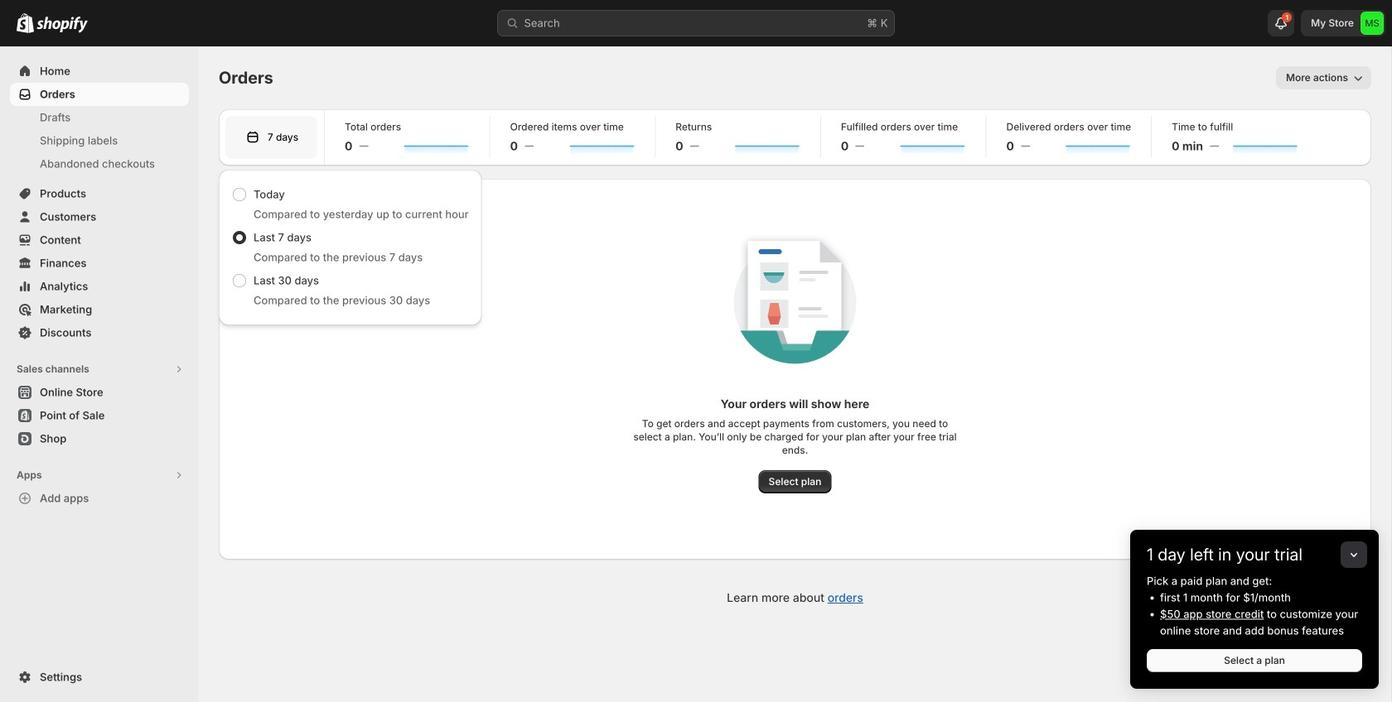 Task type: vqa. For each thing, say whether or not it's contained in the screenshot.
channels
no



Task type: locate. For each thing, give the bounding box(es) containing it.
my store image
[[1361, 12, 1384, 35]]

shopify image
[[17, 13, 34, 33], [36, 16, 88, 33]]

1 horizontal spatial shopify image
[[36, 16, 88, 33]]

0 horizontal spatial shopify image
[[17, 13, 34, 33]]



